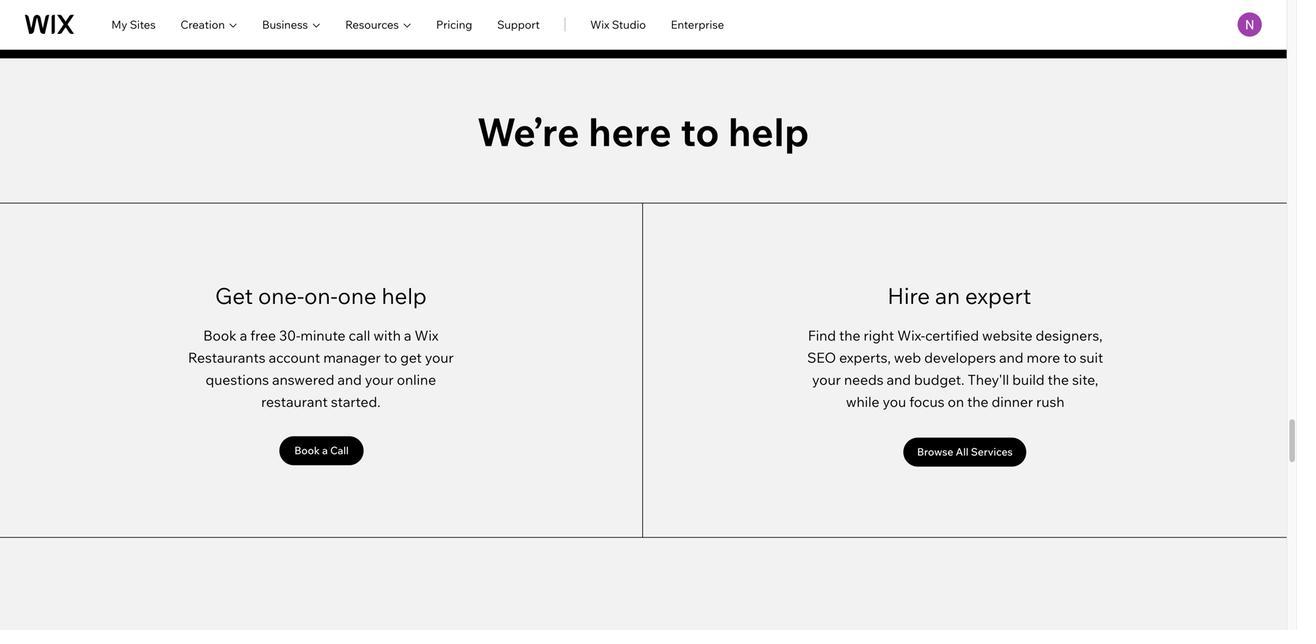 Task type: vqa. For each thing, say whether or not it's contained in the screenshot.
SERVICES
yes



Task type: locate. For each thing, give the bounding box(es) containing it.
book a call
[[295, 444, 349, 457]]

browse
[[918, 445, 954, 459]]

expert
[[966, 282, 1032, 310]]

sites
[[130, 18, 156, 31]]

help
[[729, 107, 810, 156], [382, 282, 427, 310]]

pricing
[[436, 18, 473, 31]]

pricing link
[[436, 16, 473, 33]]

enterprise
[[671, 18, 725, 31]]

a
[[322, 444, 328, 457]]

my sites
[[111, 18, 156, 31]]

services
[[971, 445, 1013, 459]]

to
[[681, 107, 720, 156]]

help right the to
[[729, 107, 810, 156]]

resources button
[[345, 16, 412, 33]]

resources
[[345, 18, 399, 31]]

hire
[[888, 282, 931, 310]]

help right one
[[382, 282, 427, 310]]

0 horizontal spatial help
[[382, 282, 427, 310]]

profile image image
[[1238, 12, 1263, 37]]

1 horizontal spatial help
[[729, 107, 810, 156]]

enterprise link
[[671, 16, 725, 33]]

support
[[497, 18, 540, 31]]

on-
[[304, 282, 338, 310]]

we're
[[477, 107, 580, 156]]

1 vertical spatial help
[[382, 282, 427, 310]]

wix studio
[[591, 18, 646, 31]]

all
[[956, 445, 969, 459]]

here
[[589, 107, 672, 156]]

0 vertical spatial help
[[729, 107, 810, 156]]



Task type: describe. For each thing, give the bounding box(es) containing it.
browse all services link
[[904, 438, 1027, 467]]

an
[[936, 282, 961, 310]]

my
[[111, 18, 127, 31]]

one
[[338, 282, 377, 310]]

wix
[[591, 18, 610, 31]]

get one-on-one help
[[215, 282, 427, 310]]

browse all services
[[918, 445, 1013, 459]]

my sites link
[[111, 16, 156, 33]]

call
[[330, 444, 349, 457]]

we're here to help
[[477, 107, 810, 156]]

creation button
[[181, 16, 237, 33]]

support link
[[497, 16, 540, 33]]

one-
[[258, 282, 304, 310]]

studio
[[612, 18, 646, 31]]

hire an expert
[[888, 282, 1032, 310]]

business
[[262, 18, 308, 31]]

business button
[[262, 16, 321, 33]]

wix studio link
[[591, 16, 646, 33]]

creation
[[181, 18, 225, 31]]

book a call link
[[280, 436, 364, 465]]

get
[[215, 282, 253, 310]]

book
[[295, 444, 320, 457]]



